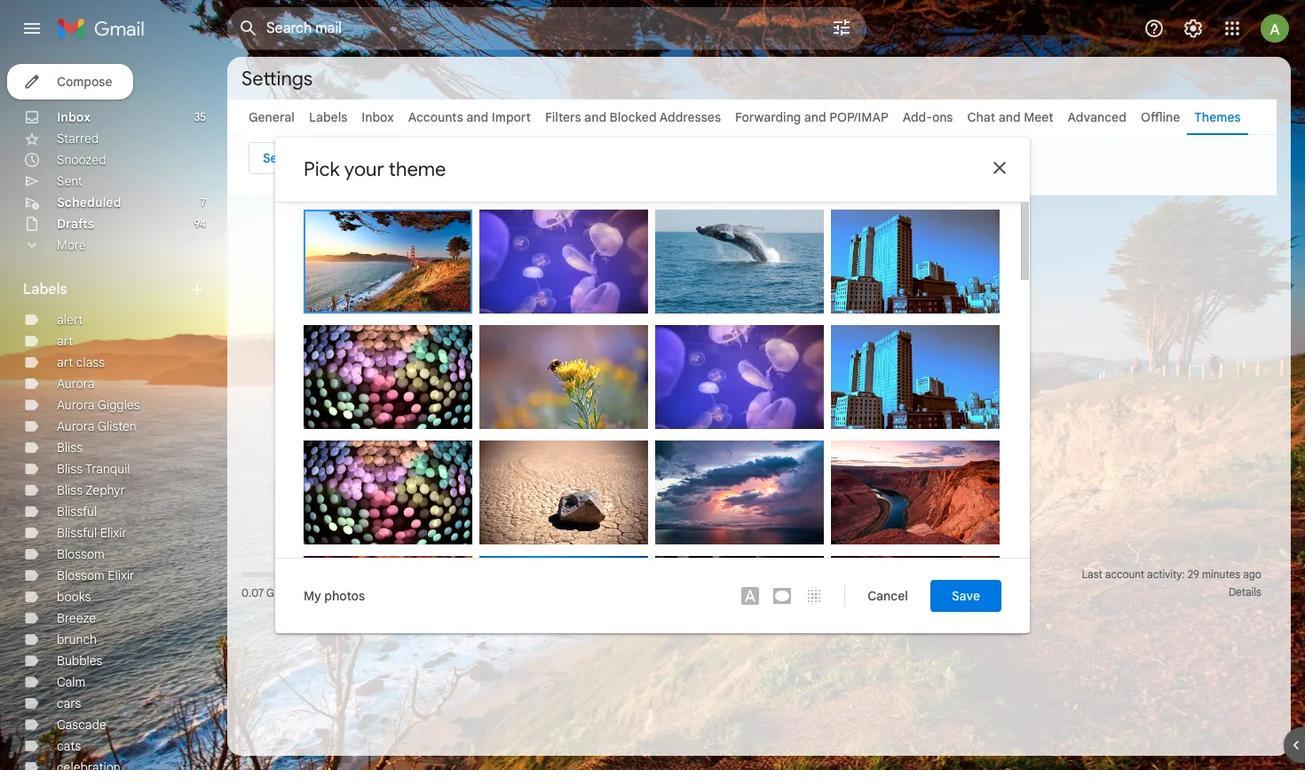 Task type: describe. For each thing, give the bounding box(es) containing it.
by: gleff
[[666, 310, 708, 325]]

0 horizontal spatial by: grzegorz głowaty option
[[304, 556, 473, 660]]

import
[[492, 109, 531, 125]]

of
[[284, 586, 294, 599]]

photos
[[325, 588, 365, 604]]

filters
[[545, 109, 581, 125]]

last
[[1082, 568, 1103, 581]]

ago
[[1244, 568, 1262, 581]]

3 aurora from the top
[[57, 418, 95, 434]]

last account activity: 29 minutes ago details
[[1082, 568, 1262, 599]]

themes link
[[1195, 109, 1242, 125]]

aurora link
[[57, 376, 95, 392]]

29
[[1188, 568, 1200, 581]]

my
[[304, 588, 321, 604]]

filters and blocked addresses
[[545, 109, 721, 125]]

1 blossom from the top
[[57, 546, 105, 562]]

themes
[[1195, 109, 1242, 125]]

1 bliss from the top
[[57, 440, 83, 456]]

glisten
[[97, 418, 137, 434]]

inbox for 2nd inbox link from right
[[57, 109, 91, 125]]

bliss zephyr link
[[57, 482, 125, 498]]

drafts link
[[57, 216, 94, 232]]

footer containing last account activity: 29 minutes ago
[[227, 566, 1277, 601]]

your
[[344, 157, 384, 181]]

by: grzegorz głowaty option containing by: grzegorz głowaty
[[656, 440, 824, 557]]

0.07 gb of 15 gb used
[[242, 586, 350, 599]]

breeze
[[57, 610, 96, 626]]

add-ons link
[[903, 109, 954, 125]]

1 blissful from the top
[[57, 504, 97, 520]]

brunch
[[57, 632, 97, 648]]

1 inbox link from the left
[[57, 109, 91, 125]]

bliss link
[[57, 440, 83, 456]]

by: gleff option
[[656, 209, 824, 326]]

0 horizontal spatial animals option
[[480, 209, 648, 326]]

2 bliss from the top
[[57, 461, 83, 477]]

chat and meet link
[[968, 109, 1054, 125]]

aurora giggles link
[[57, 397, 140, 413]]

follow link to manage storage image
[[357, 584, 375, 601]]

chat
[[968, 109, 996, 125]]

alert art art class aurora aurora giggles aurora glisten bliss bliss tranquil bliss zephyr blissful blissful elixir blossom blossom elixir books breeze brunch bubbles calm cars cascade cats
[[57, 312, 140, 754]]

zephyr
[[86, 482, 125, 498]]

minutes
[[1203, 568, 1241, 581]]

cats link
[[57, 738, 81, 754]]

3 bliss from the top
[[57, 482, 83, 498]]

blissful elixir link
[[57, 525, 127, 541]]

forwarding and pop/imap link
[[736, 109, 889, 125]]

pick your theme alert dialog
[[275, 137, 1030, 660]]

1 gb from the left
[[267, 586, 281, 599]]

offline
[[1141, 109, 1181, 125]]

pick your theme heading
[[304, 157, 446, 181]]

add-ons
[[903, 109, 954, 125]]

by: grzegorz głowaty
[[666, 541, 777, 556]]

labels navigation
[[0, 57, 227, 770]]

blossom elixir link
[[57, 568, 134, 584]]

cascade
[[57, 717, 106, 733]]

snoozed link
[[57, 152, 106, 168]]

general link
[[249, 109, 295, 125]]

details
[[1229, 585, 1262, 599]]

by: greg bullock option
[[656, 556, 824, 660]]

meet
[[1024, 109, 1054, 125]]

details link
[[1229, 585, 1262, 599]]

art link
[[57, 333, 73, 349]]

and for filters
[[585, 109, 607, 125]]

and for chat
[[999, 109, 1021, 125]]

0.07
[[242, 586, 264, 599]]

used
[[327, 586, 350, 599]]

and for forwarding
[[805, 109, 827, 125]]

bubbles
[[57, 653, 103, 669]]

1 horizontal spatial animals
[[666, 426, 706, 440]]

chat and meet
[[968, 109, 1054, 125]]

bubbles link
[[57, 653, 103, 669]]

theme
[[389, 157, 446, 181]]

main menu image
[[21, 18, 43, 39]]

1 aurora from the top
[[57, 376, 95, 392]]

accounts and import link
[[408, 109, 531, 125]]

accounts
[[408, 109, 463, 125]]

calm link
[[57, 674, 86, 690]]

labels heading
[[23, 281, 188, 298]]

grzegorz
[[684, 541, 731, 556]]

drafts
[[57, 216, 94, 232]]

advanced link
[[1068, 109, 1127, 125]]



Task type: locate. For each thing, give the bounding box(es) containing it.
blissful
[[57, 504, 97, 520], [57, 525, 97, 541]]

3 and from the left
[[805, 109, 827, 125]]

gb right 15
[[309, 586, 324, 599]]

compose button
[[7, 64, 134, 99]]

elixir
[[100, 525, 127, 541], [108, 568, 134, 584]]

0 horizontal spatial labels
[[23, 281, 67, 298]]

None search field
[[227, 7, 867, 50]]

cats
[[57, 738, 81, 754]]

sent link
[[57, 173, 83, 189]]

account
[[1106, 568, 1145, 581]]

and left pop/imap
[[805, 109, 827, 125]]

elixir up blossom link
[[100, 525, 127, 541]]

1 vertical spatial bliss
[[57, 461, 83, 477]]

2 inbox link from the left
[[362, 109, 394, 125]]

romain
[[335, 309, 372, 323], [861, 310, 898, 325], [333, 426, 370, 440], [509, 426, 546, 440], [861, 426, 898, 440], [333, 541, 370, 556], [509, 541, 546, 556], [861, 541, 898, 556]]

blossom down blissful elixir link
[[57, 546, 105, 562]]

gb left of
[[267, 586, 281, 599]]

0 vertical spatial labels
[[309, 109, 348, 125]]

advanced search options image
[[824, 10, 860, 45]]

1 horizontal spatial inbox link
[[362, 109, 394, 125]]

gb
[[267, 586, 281, 599], [309, 586, 324, 599]]

footer
[[227, 566, 1277, 601]]

and right filters
[[585, 109, 607, 125]]

cancel
[[868, 588, 909, 604]]

0 vertical spatial elixir
[[100, 525, 127, 541]]

1 vertical spatial labels
[[23, 281, 67, 298]]

gleff
[[685, 310, 708, 325]]

7
[[201, 195, 206, 209]]

bliss
[[57, 440, 83, 456], [57, 461, 83, 477], [57, 482, 83, 498]]

0 horizontal spatial animals
[[490, 310, 530, 325]]

giggles
[[97, 397, 140, 413]]

bliss down bliss link
[[57, 461, 83, 477]]

2 aurora from the top
[[57, 397, 95, 413]]

by: romain guy
[[316, 309, 395, 323], [842, 310, 921, 325], [314, 426, 393, 440], [490, 426, 569, 440], [842, 426, 921, 440], [314, 541, 393, 556], [490, 541, 569, 556], [842, 541, 921, 556]]

lake tahoe option
[[480, 556, 648, 660]]

accounts and import
[[408, 109, 531, 125]]

1 inbox from the left
[[57, 109, 91, 125]]

0 vertical spatial art
[[57, 333, 73, 349]]

2 art from the top
[[57, 354, 73, 370]]

1 vertical spatial blossom
[[57, 568, 105, 584]]

0 horizontal spatial gb
[[267, 586, 281, 599]]

2 blissful from the top
[[57, 525, 97, 541]]

animals option
[[480, 209, 648, 326], [656, 325, 824, 442]]

advanced
[[1068, 109, 1127, 125]]

add-
[[903, 109, 933, 125]]

labels for labels link
[[309, 109, 348, 125]]

blissful down blissful link
[[57, 525, 97, 541]]

forwarding and pop/imap
[[736, 109, 889, 125]]

brunch link
[[57, 632, 97, 648]]

aurora up bliss link
[[57, 418, 95, 434]]

and left the import
[[467, 109, 489, 125]]

art class link
[[57, 354, 105, 370]]

bliss up blissful link
[[57, 482, 83, 498]]

2 gb from the left
[[309, 586, 324, 599]]

inbox up starred link
[[57, 109, 91, 125]]

1 horizontal spatial animals option
[[656, 325, 824, 442]]

activity:
[[1148, 568, 1186, 581]]

starred link
[[57, 131, 99, 147]]

blissful link
[[57, 504, 97, 520]]

offline link
[[1141, 109, 1181, 125]]

art down art link
[[57, 354, 73, 370]]

inbox for 2nd inbox link from the left
[[362, 109, 394, 125]]

1 horizontal spatial inbox
[[362, 109, 394, 125]]

labels link
[[309, 109, 348, 125]]

starred snoozed sent
[[57, 131, 106, 189]]

1 horizontal spatial labels
[[309, 109, 348, 125]]

search mail image
[[233, 12, 265, 44]]

blocked
[[610, 109, 657, 125]]

by: grzegorz głowaty option
[[656, 440, 824, 557], [304, 556, 473, 660]]

aurora glisten link
[[57, 418, 137, 434]]

settings image
[[1183, 18, 1205, 39]]

1 vertical spatial art
[[57, 354, 73, 370]]

my photos button
[[290, 580, 379, 612]]

0 vertical spatial blissful
[[57, 504, 97, 520]]

more
[[57, 237, 86, 253]]

inbox link right labels link
[[362, 109, 394, 125]]

blossom down blossom link
[[57, 568, 105, 584]]

tranquil
[[85, 461, 130, 477]]

0 horizontal spatial inbox
[[57, 109, 91, 125]]

art down alert
[[57, 333, 73, 349]]

alert
[[57, 312, 83, 328]]

labels up alert link
[[23, 281, 67, 298]]

2 vertical spatial bliss
[[57, 482, 83, 498]]

cars
[[57, 696, 81, 712]]

1 horizontal spatial by: grzegorz głowaty option
[[656, 440, 824, 557]]

1 vertical spatial animals
[[666, 426, 706, 440]]

snoozed
[[57, 152, 106, 168]]

1 vertical spatial blissful
[[57, 525, 97, 541]]

głowaty
[[734, 541, 777, 556]]

aurora
[[57, 376, 95, 392], [57, 397, 95, 413], [57, 418, 95, 434]]

0 vertical spatial animals
[[490, 310, 530, 325]]

1 vertical spatial elixir
[[108, 568, 134, 584]]

and for accounts
[[467, 109, 489, 125]]

support image
[[1144, 18, 1165, 39]]

addresses
[[660, 109, 721, 125]]

labels inside navigation
[[23, 281, 67, 298]]

0 vertical spatial bliss
[[57, 440, 83, 456]]

2 inbox from the left
[[362, 109, 394, 125]]

settings
[[242, 66, 313, 90]]

starred
[[57, 131, 99, 147]]

pick
[[304, 157, 340, 181]]

compose
[[57, 74, 112, 90]]

elixir down blissful elixir link
[[108, 568, 134, 584]]

labels up 'pick'
[[309, 109, 348, 125]]

by: romain guy option
[[304, 209, 473, 325], [831, 209, 1000, 326], [304, 325, 473, 442], [480, 325, 648, 442], [831, 325, 1000, 442], [304, 440, 473, 557], [480, 440, 648, 557], [831, 440, 1000, 557], [831, 556, 1000, 660]]

inbox inside labels navigation
[[57, 109, 91, 125]]

general
[[249, 109, 295, 125]]

calm
[[57, 674, 86, 690]]

cancel button
[[853, 580, 924, 612]]

2 and from the left
[[585, 109, 607, 125]]

inbox
[[57, 109, 91, 125], [362, 109, 394, 125]]

bliss up "bliss tranquil" link
[[57, 440, 83, 456]]

books
[[57, 589, 91, 605]]

and
[[467, 109, 489, 125], [585, 109, 607, 125], [805, 109, 827, 125], [999, 109, 1021, 125]]

books link
[[57, 589, 91, 605]]

bliss tranquil link
[[57, 461, 130, 477]]

pick your theme
[[304, 157, 446, 181]]

0 vertical spatial blossom
[[57, 546, 105, 562]]

cars link
[[57, 696, 81, 712]]

save button
[[931, 580, 1002, 612]]

pop/imap
[[830, 109, 889, 125]]

forwarding
[[736, 109, 801, 125]]

animals
[[490, 310, 530, 325], [666, 426, 706, 440]]

labels for labels 'heading'
[[23, 281, 67, 298]]

0 horizontal spatial inbox link
[[57, 109, 91, 125]]

and right chat
[[999, 109, 1021, 125]]

blissful down bliss zephyr link
[[57, 504, 97, 520]]

0 vertical spatial aurora
[[57, 376, 95, 392]]

alert link
[[57, 312, 83, 328]]

inbox link up starred link
[[57, 109, 91, 125]]

save
[[952, 588, 981, 604]]

1 vertical spatial aurora
[[57, 397, 95, 413]]

guy
[[375, 309, 395, 323], [901, 310, 921, 325], [373, 426, 393, 440], [549, 426, 569, 440], [901, 426, 921, 440], [373, 541, 393, 556], [549, 541, 569, 556], [901, 541, 921, 556]]

1 art from the top
[[57, 333, 73, 349]]

94
[[194, 217, 206, 230]]

1 horizontal spatial gb
[[309, 586, 324, 599]]

1 and from the left
[[467, 109, 489, 125]]

scheduled
[[57, 195, 121, 211]]

cascade link
[[57, 717, 106, 733]]

more button
[[0, 235, 213, 256]]

art
[[57, 333, 73, 349], [57, 354, 73, 370]]

2 vertical spatial aurora
[[57, 418, 95, 434]]

aurora down aurora link on the left of the page
[[57, 397, 95, 413]]

2 blossom from the top
[[57, 568, 105, 584]]

by:
[[316, 309, 332, 323], [666, 310, 682, 325], [842, 310, 858, 325], [314, 426, 330, 440], [490, 426, 506, 440], [842, 426, 858, 440], [314, 541, 330, 556], [490, 541, 506, 556], [666, 541, 682, 556], [842, 541, 858, 556]]

inbox right labels link
[[362, 109, 394, 125]]

sent
[[57, 173, 83, 189]]

35
[[194, 110, 206, 123]]

my photos
[[304, 588, 365, 604]]

class
[[76, 354, 105, 370]]

4 and from the left
[[999, 109, 1021, 125]]

inbox link
[[57, 109, 91, 125], [362, 109, 394, 125]]

aurora down art class "link"
[[57, 376, 95, 392]]

15
[[297, 586, 307, 599]]



Task type: vqa. For each thing, say whether or not it's contained in the screenshot.
the Filters and Blocked Addresses link
yes



